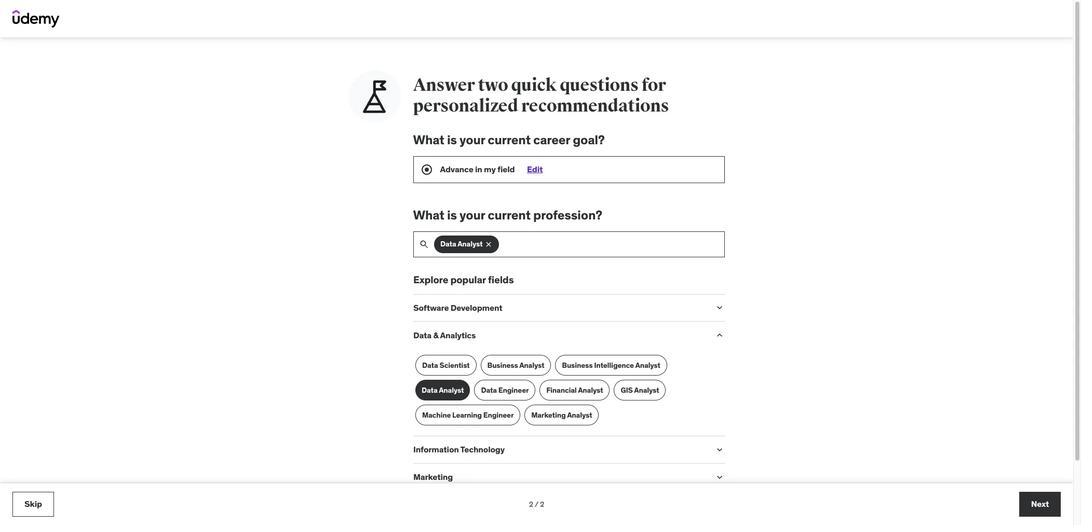 Task type: locate. For each thing, give the bounding box(es) containing it.
career
[[534, 132, 571, 148]]

2 current from the top
[[488, 207, 531, 223]]

1 small image from the top
[[715, 331, 725, 341]]

small image
[[715, 331, 725, 341], [715, 445, 725, 456], [715, 473, 725, 483]]

1 vertical spatial marketing
[[413, 473, 453, 483]]

skip
[[24, 500, 42, 510]]

data
[[440, 240, 456, 249], [413, 330, 432, 341], [422, 361, 438, 370], [422, 386, 438, 395], [481, 386, 497, 395]]

analyst right gis
[[634, 386, 659, 395]]

0 horizontal spatial marketing
[[413, 473, 453, 483]]

0 vertical spatial engineer
[[498, 386, 529, 395]]

1 horizontal spatial marketing
[[531, 411, 566, 420]]

is
[[447, 132, 457, 148], [447, 207, 457, 223]]

2 small image from the top
[[715, 445, 725, 456]]

1 your from the top
[[460, 132, 485, 148]]

0 vertical spatial marketing
[[531, 411, 566, 420]]

financial
[[546, 386, 577, 395]]

development
[[451, 303, 502, 313]]

is down advance
[[447, 207, 457, 223]]

marketing for marketing analyst
[[531, 411, 566, 420]]

next button
[[1020, 493, 1062, 518]]

data inside 'button'
[[481, 386, 497, 395]]

software development
[[413, 303, 502, 313]]

business up 'data engineer'
[[487, 361, 518, 370]]

business up "financial analyst"
[[562, 361, 593, 370]]

current up deselect "icon"
[[488, 207, 531, 223]]

your up advance in my field
[[460, 132, 485, 148]]

3 small image from the top
[[715, 473, 725, 483]]

analyst up 'data engineer'
[[519, 361, 544, 370]]

engineer down the data engineer 'button'
[[483, 411, 514, 420]]

data analyst button down data scientist "button" on the bottom left of page
[[415, 381, 470, 401]]

data & analytics button
[[413, 330, 706, 341]]

analyst left deselect "icon"
[[458, 240, 483, 249]]

two
[[478, 74, 508, 96]]

analytics
[[440, 330, 476, 341]]

current for career
[[488, 132, 531, 148]]

1 horizontal spatial business
[[562, 361, 593, 370]]

data & analytics
[[413, 330, 476, 341]]

analyst up gis analyst
[[635, 361, 660, 370]]

data inside 'dropdown button'
[[413, 330, 432, 341]]

2 your from the top
[[460, 207, 485, 223]]

0 vertical spatial current
[[488, 132, 531, 148]]

0 vertical spatial data analyst button
[[434, 236, 499, 253]]

2 left /
[[529, 500, 534, 510]]

data left '&'
[[413, 330, 432, 341]]

0 vertical spatial small image
[[715, 331, 725, 341]]

0 vertical spatial what
[[413, 132, 445, 148]]

1 vertical spatial current
[[488, 207, 531, 223]]

analyst for financial analyst button
[[578, 386, 603, 395]]

data analyst down data scientist "button" on the bottom left of page
[[422, 386, 464, 395]]

marketing inside dropdown button
[[413, 473, 453, 483]]

popular
[[450, 274, 486, 286]]

your up deselect "icon"
[[460, 207, 485, 223]]

gis analyst button
[[614, 381, 666, 401]]

business for business analyst
[[487, 361, 518, 370]]

0 vertical spatial your
[[460, 132, 485, 148]]

data inside "button"
[[422, 361, 438, 370]]

0 vertical spatial data analyst
[[440, 240, 483, 249]]

analyst inside financial analyst button
[[578, 386, 603, 395]]

1 vertical spatial is
[[447, 207, 457, 223]]

business
[[487, 361, 518, 370], [562, 361, 593, 370]]

fields
[[488, 274, 514, 286]]

marketing down the information
[[413, 473, 453, 483]]

marketing inside button
[[531, 411, 566, 420]]

1 horizontal spatial 2
[[540, 500, 545, 510]]

data analyst button
[[434, 236, 499, 253], [415, 381, 470, 401]]

software
[[413, 303, 449, 313]]

skip link
[[12, 493, 54, 518]]

data up machine learning engineer
[[481, 386, 497, 395]]

engineer down business analyst button
[[498, 386, 529, 395]]

learning
[[452, 411, 482, 420]]

2 vertical spatial small image
[[715, 473, 725, 483]]

what
[[413, 132, 445, 148], [413, 207, 445, 223]]

1 vertical spatial data analyst button
[[415, 381, 470, 401]]

your for what is your current profession?
[[460, 207, 485, 223]]

analyst for business analyst button
[[519, 361, 544, 370]]

1 current from the top
[[488, 132, 531, 148]]

2
[[529, 500, 534, 510], [540, 500, 545, 510]]

2 is from the top
[[447, 207, 457, 223]]

analyst for the data analyst button to the top
[[458, 240, 483, 249]]

explore popular fields
[[413, 274, 514, 286]]

in
[[475, 164, 483, 174]]

explore
[[413, 274, 448, 286]]

data scientist
[[422, 361, 470, 370]]

my
[[484, 164, 496, 174]]

1 business from the left
[[487, 361, 518, 370]]

0 horizontal spatial business
[[487, 361, 518, 370]]

marketing button
[[413, 473, 706, 483]]

edit
[[528, 164, 543, 174]]

engineer
[[498, 386, 529, 395], [483, 411, 514, 420]]

business intelligence analyst
[[562, 361, 660, 370]]

marketing
[[531, 411, 566, 420], [413, 473, 453, 483]]

gis analyst
[[621, 386, 659, 395]]

1 vertical spatial data analyst
[[422, 386, 464, 395]]

information technology
[[413, 445, 505, 455]]

answer
[[413, 74, 475, 96]]

data analyst left deselect "icon"
[[440, 240, 483, 249]]

1 vertical spatial engineer
[[483, 411, 514, 420]]

data left scientist
[[422, 361, 438, 370]]

personalized
[[413, 95, 518, 117]]

&
[[433, 330, 439, 341]]

analyst inside business analyst button
[[519, 361, 544, 370]]

2 business from the left
[[562, 361, 593, 370]]

data analyst
[[440, 240, 483, 249], [422, 386, 464, 395]]

1 vertical spatial what
[[413, 207, 445, 223]]

analyst right financial at the right of page
[[578, 386, 603, 395]]

machine
[[422, 411, 451, 420]]

analyst inside "marketing analyst" button
[[567, 411, 592, 420]]

analyst inside gis analyst button
[[634, 386, 659, 395]]

current up field
[[488, 132, 531, 148]]

business inside business intelligence analyst button
[[562, 361, 593, 370]]

analyst
[[458, 240, 483, 249], [519, 361, 544, 370], [635, 361, 660, 370], [439, 386, 464, 395], [578, 386, 603, 395], [634, 386, 659, 395], [567, 411, 592, 420]]

1 what from the top
[[413, 132, 445, 148]]

your
[[460, 132, 485, 148], [460, 207, 485, 223]]

current
[[488, 132, 531, 148], [488, 207, 531, 223]]

2 right /
[[540, 500, 545, 510]]

technology
[[460, 445, 505, 455]]

software development button
[[413, 303, 706, 313]]

0 vertical spatial is
[[447, 132, 457, 148]]

profession?
[[534, 207, 603, 223]]

1 vertical spatial your
[[460, 207, 485, 223]]

1 vertical spatial small image
[[715, 445, 725, 456]]

marketing down financial at the right of page
[[531, 411, 566, 420]]

what up the submit search icon
[[413, 207, 445, 223]]

what up advance
[[413, 132, 445, 148]]

1 is from the top
[[447, 132, 457, 148]]

is up advance
[[447, 132, 457, 148]]

data engineer
[[481, 386, 529, 395]]

analyst down scientist
[[439, 386, 464, 395]]

2 what from the top
[[413, 207, 445, 223]]

scientist
[[440, 361, 470, 370]]

small image
[[715, 303, 725, 314]]

advance
[[440, 164, 474, 174]]

0 horizontal spatial 2
[[529, 500, 534, 510]]

questions
[[560, 74, 639, 96]]

data analyst button up popular
[[434, 236, 499, 253]]

answer two quick questions for personalized recommendations
[[413, 74, 669, 117]]

analyst down financial analyst button
[[567, 411, 592, 420]]

business inside business analyst button
[[487, 361, 518, 370]]



Task type: describe. For each thing, give the bounding box(es) containing it.
analyst for gis analyst button
[[634, 386, 659, 395]]

1 2 from the left
[[529, 500, 534, 510]]

business intelligence analyst button
[[555, 356, 667, 376]]

data scientist button
[[415, 356, 477, 376]]

machine learning engineer button
[[415, 405, 520, 426]]

2 2 from the left
[[540, 500, 545, 510]]

field
[[498, 164, 515, 174]]

goal?
[[573, 132, 605, 148]]

what for what is your current career goal?
[[413, 132, 445, 148]]

business for business intelligence analyst
[[562, 361, 593, 370]]

is for what is your current career goal?
[[447, 132, 457, 148]]

is for what is your current profession?
[[447, 207, 457, 223]]

submit search image
[[419, 239, 429, 250]]

intelligence
[[594, 361, 634, 370]]

information
[[413, 445, 459, 455]]

machine learning engineer
[[422, 411, 514, 420]]

data up "machine"
[[422, 386, 438, 395]]

2 / 2
[[529, 500, 545, 510]]

current for profession?
[[488, 207, 531, 223]]

analyst inside business intelligence analyst button
[[635, 361, 660, 370]]

data right the submit search icon
[[440, 240, 456, 249]]

your for what is your current career goal?
[[460, 132, 485, 148]]

Find a profession text field
[[435, 232, 725, 257]]

small image for &
[[715, 331, 725, 341]]

udemy image
[[12, 10, 60, 28]]

engineer inside 'button'
[[498, 386, 529, 395]]

data analyst for the data analyst button to the bottom
[[422, 386, 464, 395]]

financial analyst button
[[540, 381, 610, 401]]

what is your current profession?
[[413, 207, 603, 223]]

marketing analyst
[[531, 411, 592, 420]]

recommendations
[[522, 95, 669, 117]]

advance in my field
[[440, 164, 515, 174]]

gis
[[621, 386, 633, 395]]

business analyst
[[487, 361, 544, 370]]

data engineer button
[[474, 381, 536, 401]]

what is your current career goal?
[[413, 132, 605, 148]]

engineer inside button
[[483, 411, 514, 420]]

business analyst button
[[481, 356, 551, 376]]

edit button
[[528, 164, 543, 175]]

data analyst for the data analyst button to the top
[[440, 240, 483, 249]]

marketing for marketing
[[413, 473, 453, 483]]

analyst for "marketing analyst" button
[[567, 411, 592, 420]]

marketing analyst button
[[525, 405, 599, 426]]

data for the data engineer 'button'
[[481, 386, 497, 395]]

next
[[1032, 500, 1050, 510]]

deselect image
[[485, 240, 493, 249]]

small image for technology
[[715, 445, 725, 456]]

/
[[535, 500, 539, 510]]

for
[[642, 74, 666, 96]]

financial analyst
[[546, 386, 603, 395]]

information technology button
[[413, 445, 706, 455]]

data for data & analytics 'dropdown button'
[[413, 330, 432, 341]]

data for data scientist "button" on the bottom left of page
[[422, 361, 438, 370]]

quick
[[511, 74, 557, 96]]

what for what is your current profession?
[[413, 207, 445, 223]]

analyst for the data analyst button to the bottom
[[439, 386, 464, 395]]



Task type: vqa. For each thing, say whether or not it's contained in the screenshot.
Sitemap link
no



